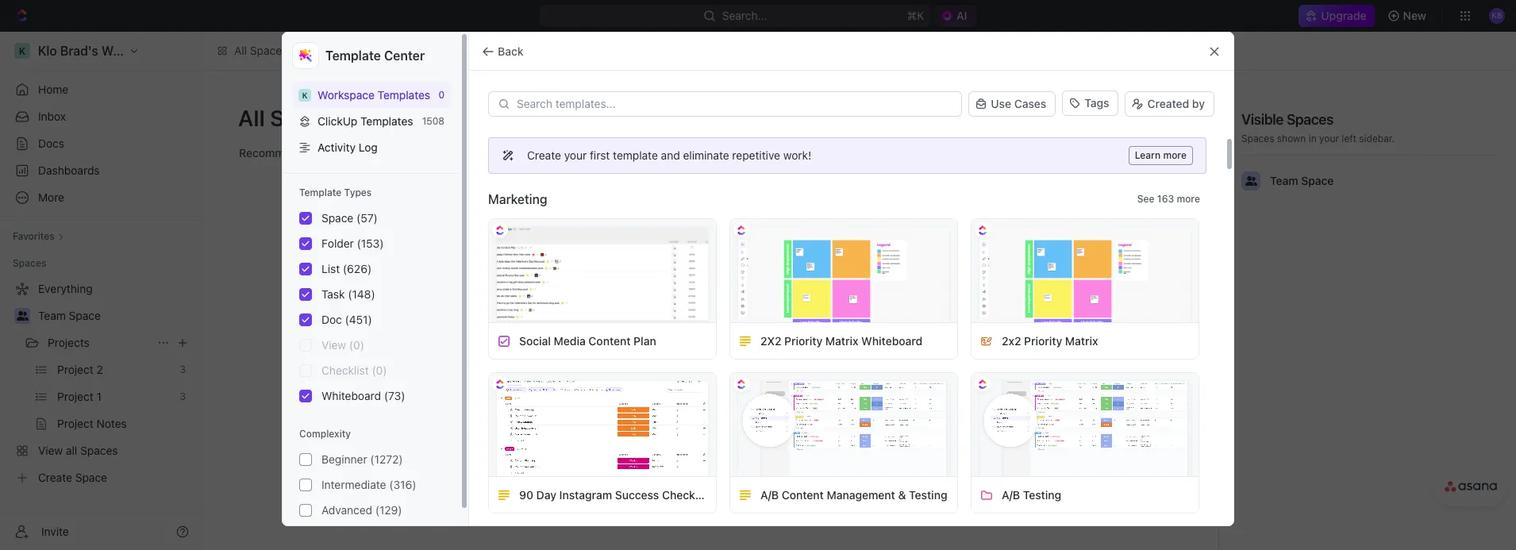 Task type: describe. For each thing, give the bounding box(es) containing it.
tags
[[1085, 96, 1110, 110]]

see 163 more button
[[1131, 190, 1207, 209]]

(148)
[[348, 287, 375, 301]]

intermediate
[[322, 478, 386, 492]]

activity
[[318, 141, 356, 154]]

joined
[[728, 326, 755, 337]]

all spaces joined
[[678, 326, 755, 337]]

1508
[[422, 115, 445, 127]]

new button
[[1381, 3, 1436, 29]]

matrix for 2x2 priority matrix whiteboard
[[826, 334, 859, 347]]

tags button
[[1063, 91, 1119, 118]]

90 day instagram success checklist
[[519, 488, 711, 501]]

new space button
[[1104, 106, 1195, 132]]

activity log button
[[292, 134, 451, 160]]

use cases button
[[969, 91, 1056, 117]]

matrix for 2x2 priority matrix
[[1065, 334, 1099, 347]]

(316)
[[389, 478, 416, 492]]

left
[[1342, 133, 1357, 145]]

0 vertical spatial search...
[[722, 9, 767, 22]]

projects
[[48, 336, 90, 349]]

2x2 priority matrix
[[1002, 334, 1099, 347]]

in
[[1309, 133, 1317, 145]]

template types
[[299, 187, 372, 199]]

clickup
[[318, 114, 358, 128]]

Search templates... text field
[[517, 98, 953, 110]]

a/b content management & testing
[[761, 488, 948, 501]]

k
[[302, 90, 308, 100]]

favorites
[[13, 230, 55, 242]]

0 vertical spatial checklist
[[322, 364, 369, 377]]

see 163 more
[[1138, 193, 1201, 205]]

0 horizontal spatial your
[[564, 148, 587, 162]]

instagram
[[559, 488, 612, 501]]

2 testing from the left
[[1023, 488, 1062, 501]]

use
[[991, 97, 1012, 110]]

view (0)
[[322, 338, 364, 352]]

spaces inside sidebar 'navigation'
[[13, 257, 46, 269]]

tree inside sidebar 'navigation'
[[6, 276, 195, 491]]

folder (153)
[[322, 237, 384, 250]]

upgrade
[[1322, 9, 1367, 22]]

use cases
[[991, 97, 1047, 110]]

activity log
[[318, 141, 378, 154]]

template for template center
[[326, 48, 381, 63]]

priority for 2x2
[[1024, 334, 1063, 347]]

dashboards
[[38, 164, 100, 177]]

created by button
[[1126, 91, 1215, 117]]

marketing
[[488, 192, 548, 206]]

media
[[554, 334, 586, 347]]

inbox
[[38, 110, 66, 123]]

day
[[536, 488, 557, 501]]

0 vertical spatial team space
[[1270, 174, 1334, 187]]

space (57)
[[322, 211, 378, 225]]

see
[[1138, 193, 1155, 205]]

template
[[613, 148, 658, 162]]

dashboards link
[[6, 158, 195, 183]]

0 vertical spatial team
[[1270, 174, 1299, 187]]

back
[[498, 44, 524, 58]]

new space
[[1128, 112, 1185, 125]]

template center
[[326, 48, 425, 63]]

90
[[519, 488, 534, 501]]

klo brad's workspace, , element
[[299, 89, 311, 101]]

doc (451)
[[322, 313, 372, 326]]

first
[[590, 148, 610, 162]]

workspace templates
[[318, 88, 430, 102]]

advanced
[[322, 503, 372, 517]]

create
[[527, 148, 561, 162]]

new for new
[[1404, 9, 1427, 22]]

workspace
[[318, 88, 375, 102]]

back button
[[476, 39, 533, 64]]

list
[[322, 262, 340, 276]]

space up folder
[[322, 211, 354, 225]]

space inside button
[[1153, 112, 1185, 125]]

space down in
[[1302, 174, 1334, 187]]

invite
[[41, 524, 69, 538]]

home
[[38, 83, 68, 96]]

2x2
[[761, 334, 782, 347]]

cases
[[1015, 97, 1047, 110]]

a/b for a/b content management & testing
[[761, 488, 779, 501]]

2x2 priority matrix whiteboard
[[761, 334, 923, 347]]

team space link
[[38, 303, 192, 329]]

2x2
[[1002, 334, 1021, 347]]

sidebar navigation
[[0, 32, 202, 550]]

created
[[1148, 97, 1190, 110]]

(1272)
[[370, 453, 403, 466]]

space inside sidebar 'navigation'
[[69, 309, 101, 322]]

created by
[[1148, 97, 1205, 110]]

your inside "visible spaces spaces shown in your left sidebar."
[[1320, 133, 1340, 145]]

social
[[519, 334, 551, 347]]

create your first template and eliminate repetitive work!
[[527, 148, 812, 162]]

sidebar.
[[1360, 133, 1395, 145]]

use cases button
[[969, 90, 1056, 118]]

(0) for view (0)
[[349, 338, 364, 352]]



Task type: locate. For each thing, give the bounding box(es) containing it.
1 a/b from the left
[[761, 488, 779, 501]]

checklist down view (0) at the bottom of the page
[[322, 364, 369, 377]]

2 vertical spatial all
[[678, 326, 690, 337]]

learn more link
[[1129, 146, 1193, 165]]

0 horizontal spatial priority
[[785, 334, 823, 347]]

your right in
[[1320, 133, 1340, 145]]

(73)
[[384, 389, 405, 403]]

space down created
[[1153, 112, 1185, 125]]

0 vertical spatial content
[[589, 334, 631, 347]]

1 priority from the left
[[785, 334, 823, 347]]

priority
[[785, 334, 823, 347], [1024, 334, 1063, 347]]

created by button
[[1126, 91, 1215, 117]]

shown
[[1277, 133, 1306, 145]]

0 vertical spatial template
[[326, 48, 381, 63]]

(451)
[[345, 313, 372, 326]]

team space up projects
[[38, 309, 101, 322]]

1 testing from the left
[[909, 488, 948, 501]]

0 horizontal spatial testing
[[909, 488, 948, 501]]

Advanced (129) checkbox
[[299, 504, 312, 517]]

user group image
[[1245, 176, 1257, 186]]

0 horizontal spatial team space
[[38, 309, 101, 322]]

1 vertical spatial checklist
[[662, 488, 711, 501]]

folder
[[322, 237, 354, 250]]

priority right 2x2 on the bottom of page
[[1024, 334, 1063, 347]]

home link
[[6, 77, 195, 102]]

success
[[615, 488, 659, 501]]

1 horizontal spatial a/b
[[1002, 488, 1020, 501]]

projects link
[[48, 330, 151, 356]]

1 vertical spatial team
[[38, 309, 66, 322]]

repetitive
[[732, 148, 781, 162]]

new inside button
[[1404, 9, 1427, 22]]

⌘k
[[907, 9, 924, 22]]

1 vertical spatial more
[[1177, 193, 1201, 205]]

more right learn
[[1164, 149, 1187, 161]]

new down created
[[1128, 112, 1151, 125]]

upgrade link
[[1299, 5, 1375, 27]]

(57)
[[357, 211, 378, 225]]

0 horizontal spatial search...
[[722, 9, 767, 22]]

intermediate (316)
[[322, 478, 416, 492]]

0 vertical spatial more
[[1164, 149, 1187, 161]]

0 horizontal spatial checklist
[[322, 364, 369, 377]]

a/b for a/b testing
[[1002, 488, 1020, 501]]

0 vertical spatial your
[[1320, 133, 1340, 145]]

a/b testing
[[1002, 488, 1062, 501]]

(153)
[[357, 237, 384, 250]]

(0) for checklist (0)
[[372, 364, 387, 377]]

1 horizontal spatial content
[[782, 488, 824, 501]]

None checkbox
[[299, 364, 312, 377]]

a/b
[[761, 488, 779, 501], [1002, 488, 1020, 501]]

team space
[[1270, 174, 1334, 187], [38, 309, 101, 322]]

new
[[1404, 9, 1427, 22], [1128, 112, 1151, 125]]

(626)
[[343, 262, 372, 276]]

0 horizontal spatial a/b
[[761, 488, 779, 501]]

1 horizontal spatial matrix
[[1065, 334, 1099, 347]]

1 horizontal spatial your
[[1320, 133, 1340, 145]]

templates left 0 on the left top
[[378, 88, 430, 102]]

task (148)
[[322, 287, 375, 301]]

docs
[[38, 137, 64, 150]]

1 horizontal spatial team
[[1270, 174, 1299, 187]]

management
[[827, 488, 896, 501]]

task
[[322, 287, 345, 301]]

new right upgrade
[[1404, 9, 1427, 22]]

new inside button
[[1128, 112, 1151, 125]]

0 vertical spatial new
[[1404, 9, 1427, 22]]

1 horizontal spatial priority
[[1024, 334, 1063, 347]]

checklist
[[322, 364, 369, 377], [662, 488, 711, 501]]

clickup templates
[[318, 114, 413, 128]]

template for template types
[[299, 187, 342, 199]]

learn
[[1135, 149, 1161, 161]]

team space inside sidebar 'navigation'
[[38, 309, 101, 322]]

plan
[[634, 334, 656, 347]]

templates for clickup templates
[[361, 114, 413, 128]]

1 horizontal spatial whiteboard
[[862, 334, 923, 347]]

1 vertical spatial all spaces
[[238, 105, 347, 131]]

0 vertical spatial all
[[234, 44, 247, 57]]

matrix right 2x2 on the bottom of page
[[1065, 334, 1099, 347]]

search... inside search... button
[[1140, 146, 1185, 160]]

template left types
[[299, 187, 342, 199]]

0 horizontal spatial content
[[589, 334, 631, 347]]

matrix right 2x2
[[826, 334, 859, 347]]

1 horizontal spatial checklist
[[662, 488, 711, 501]]

2 priority from the left
[[1024, 334, 1063, 347]]

more inside button
[[1177, 193, 1201, 205]]

content left plan on the left of page
[[589, 334, 631, 347]]

templates down the workspace templates
[[361, 114, 413, 128]]

tags button
[[1063, 91, 1119, 116]]

1 vertical spatial (0)
[[372, 364, 387, 377]]

checklist (0)
[[322, 364, 387, 377]]

complexity
[[299, 428, 351, 440]]

1 vertical spatial whiteboard
[[322, 389, 381, 403]]

0 vertical spatial (0)
[[349, 338, 364, 352]]

all
[[234, 44, 247, 57], [238, 105, 265, 131], [678, 326, 690, 337]]

beginner (1272)
[[322, 453, 403, 466]]

tree containing team space
[[6, 276, 195, 491]]

checklist right success
[[662, 488, 711, 501]]

advanced (129)
[[322, 503, 402, 517]]

0 horizontal spatial whiteboard
[[322, 389, 381, 403]]

content left management at the bottom of page
[[782, 488, 824, 501]]

whiteboard (73)
[[322, 389, 405, 403]]

1 horizontal spatial new
[[1404, 9, 1427, 22]]

0 vertical spatial all spaces
[[234, 44, 288, 57]]

tree
[[6, 276, 195, 491]]

log
[[359, 141, 378, 154]]

0 horizontal spatial matrix
[[826, 334, 859, 347]]

1 vertical spatial team space
[[38, 309, 101, 322]]

1 horizontal spatial (0)
[[372, 364, 387, 377]]

more right 163
[[1177, 193, 1201, 205]]

visible
[[1242, 111, 1284, 128]]

1 vertical spatial template
[[299, 187, 342, 199]]

2 a/b from the left
[[1002, 488, 1020, 501]]

Beginner (1272) checkbox
[[299, 453, 312, 466]]

priority for 2x2
[[785, 334, 823, 347]]

types
[[344, 187, 372, 199]]

1 vertical spatial your
[[564, 148, 587, 162]]

matrix
[[826, 334, 859, 347], [1065, 334, 1099, 347]]

templates for workspace templates
[[378, 88, 430, 102]]

templates
[[378, 88, 430, 102], [361, 114, 413, 128]]

1 horizontal spatial team space
[[1270, 174, 1334, 187]]

priority right 2x2
[[785, 334, 823, 347]]

favorites button
[[6, 227, 70, 246]]

0 vertical spatial templates
[[378, 88, 430, 102]]

0
[[439, 89, 445, 101]]

doc
[[322, 313, 342, 326]]

1 vertical spatial search...
[[1140, 146, 1185, 160]]

eliminate
[[683, 148, 729, 162]]

163
[[1158, 193, 1175, 205]]

user group image
[[16, 311, 28, 321]]

1 vertical spatial content
[[782, 488, 824, 501]]

1 matrix from the left
[[826, 334, 859, 347]]

None checkbox
[[299, 212, 312, 225], [299, 237, 312, 250], [299, 263, 312, 276], [299, 288, 312, 301], [299, 314, 312, 326], [299, 339, 312, 352], [299, 390, 312, 403], [299, 212, 312, 225], [299, 237, 312, 250], [299, 263, 312, 276], [299, 288, 312, 301], [299, 314, 312, 326], [299, 339, 312, 352], [299, 390, 312, 403]]

(0)
[[349, 338, 364, 352], [372, 364, 387, 377]]

docs link
[[6, 131, 195, 156]]

beginner
[[322, 453, 367, 466]]

template up workspace
[[326, 48, 381, 63]]

new for new space
[[1128, 112, 1151, 125]]

&
[[898, 488, 906, 501]]

list (626)
[[322, 262, 372, 276]]

(0) up (73)
[[372, 364, 387, 377]]

team inside sidebar 'navigation'
[[38, 309, 66, 322]]

spaces
[[250, 44, 288, 57], [270, 105, 347, 131], [1287, 111, 1334, 128], [1242, 133, 1275, 145], [13, 257, 46, 269], [692, 326, 725, 337]]

inbox link
[[6, 104, 195, 129]]

1 vertical spatial templates
[[361, 114, 413, 128]]

social media content plan
[[519, 334, 656, 347]]

content
[[589, 334, 631, 347], [782, 488, 824, 501]]

Intermediate (316) checkbox
[[299, 479, 312, 492]]

team right user group image
[[1270, 174, 1299, 187]]

2 matrix from the left
[[1065, 334, 1099, 347]]

center
[[384, 48, 425, 63]]

your left first
[[564, 148, 587, 162]]

visible spaces spaces shown in your left sidebar.
[[1242, 111, 1395, 145]]

0 horizontal spatial new
[[1128, 112, 1151, 125]]

template
[[326, 48, 381, 63], [299, 187, 342, 199]]

search...
[[722, 9, 767, 22], [1140, 146, 1185, 160]]

1 horizontal spatial search...
[[1140, 146, 1185, 160]]

0 horizontal spatial team
[[38, 309, 66, 322]]

1 vertical spatial all
[[238, 105, 265, 131]]

by
[[1193, 97, 1205, 110]]

1 horizontal spatial testing
[[1023, 488, 1062, 501]]

1 vertical spatial new
[[1128, 112, 1151, 125]]

0 horizontal spatial (0)
[[349, 338, 364, 352]]

work!
[[784, 148, 812, 162]]

team space down 'shown' on the right top of the page
[[1270, 174, 1334, 187]]

team right user group icon
[[38, 309, 66, 322]]

learn more
[[1135, 149, 1187, 161]]

and
[[661, 148, 680, 162]]

(0) right view
[[349, 338, 364, 352]]

space up the projects link
[[69, 309, 101, 322]]

0 vertical spatial whiteboard
[[862, 334, 923, 347]]



Task type: vqa. For each thing, say whether or not it's contained in the screenshot.


